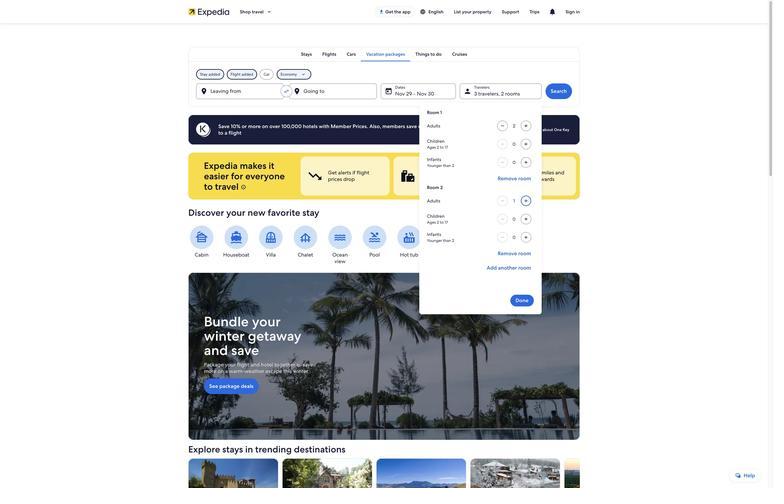 Task type: describe. For each thing, give the bounding box(es) containing it.
younger for 2
[[427, 238, 442, 243]]

if
[[352, 169, 356, 176]]

key inside earn airline miles and one key rewards
[[526, 176, 535, 183]]

member
[[331, 123, 351, 130]]

support link
[[497, 6, 524, 18]]

+
[[453, 169, 456, 176]]

flight inside save 10% or more on over 100,000 hotels with member prices. also, members save up to 30% when you add a hotel to a flight
[[229, 130, 241, 136]]

expedia
[[204, 160, 238, 172]]

earn airline miles and one key rewards
[[514, 169, 564, 183]]

learn
[[532, 127, 542, 132]]

app
[[402, 9, 411, 15]]

add another room button
[[484, 262, 534, 274]]

100,000
[[281, 123, 302, 130]]

2 inside dropdown button
[[501, 90, 504, 97]]

get alerts if flight prices drop
[[328, 169, 369, 183]]

than for 1
[[443, 163, 451, 168]]

bundle flight + hotel to save
[[421, 169, 476, 183]]

to inside bundle flight + hotel to save
[[471, 169, 476, 176]]

hotel inside bundle flight + hotel to save
[[457, 169, 470, 176]]

makes
[[240, 160, 267, 172]]

see
[[209, 383, 218, 390]]

younger for 1
[[427, 163, 442, 168]]

room for room 1
[[427, 110, 439, 116]]

3 travelers, 2 rooms button
[[460, 84, 542, 99]]

remove room button for room 2
[[495, 248, 534, 260]]

add
[[469, 123, 478, 130]]

cabin button
[[188, 226, 215, 258]]

do
[[436, 51, 442, 57]]

hot
[[400, 252, 409, 258]]

cruises
[[452, 51, 467, 57]]

english
[[428, 9, 444, 15]]

get for get the app
[[385, 9, 393, 15]]

nov 29 - nov 30 button
[[381, 84, 456, 99]]

hot tub
[[400, 252, 418, 258]]

your for bundle
[[252, 313, 281, 331]]

travel inside dropdown button
[[252, 9, 264, 15]]

more inside save 10% or more on over 100,000 hotels with member prices. also, members save up to 30% when you add a hotel to a flight
[[248, 123, 261, 130]]

done button
[[510, 295, 534, 307]]

save right this
[[303, 362, 313, 368]]

save up warm-
[[231, 342, 259, 360]]

ages for room 1
[[427, 145, 436, 150]]

english button
[[415, 6, 449, 18]]

bundle for flight
[[421, 169, 438, 176]]

everyone
[[245, 170, 285, 182]]

flight inside bundle flight + hotel to save
[[439, 169, 452, 176]]

vacation
[[366, 51, 384, 57]]

bundle for your
[[204, 313, 249, 331]]

room 1
[[427, 110, 442, 116]]

things to do link
[[410, 47, 447, 61]]

warm-
[[229, 368, 245, 375]]

flight inside bundle your winter getaway and save package your flight and hotel together to save more on a warm-weather escape this winter.
[[237, 362, 249, 368]]

together
[[274, 362, 295, 368]]

1
[[440, 110, 442, 116]]

one inside earn airline miles and one key rewards
[[514, 176, 525, 183]]

hotels
[[303, 123, 318, 130]]

your for list
[[462, 9, 472, 15]]

than for 2
[[443, 238, 451, 243]]

a inside bundle your winter getaway and save package your flight and hotel together to save more on a warm-weather escape this winter.
[[225, 368, 228, 375]]

trailing image
[[266, 9, 272, 15]]

-
[[413, 90, 416, 97]]

castello di amorosa showing a church or cathedral, wildflowers and heritage elements image
[[188, 459, 278, 489]]

with
[[319, 123, 329, 130]]

members
[[382, 123, 405, 130]]

more inside bundle your winter getaway and save package your flight and hotel together to save more on a warm-weather escape this winter.
[[204, 368, 216, 375]]

sign in
[[566, 9, 580, 15]]

up
[[418, 123, 425, 130]]

easier
[[204, 170, 229, 182]]

get the app
[[385, 9, 411, 15]]

adults for 1
[[427, 123, 440, 129]]

this
[[283, 368, 292, 375]]

chalet
[[298, 252, 313, 258]]

10%
[[231, 123, 240, 130]]

remove for room 1
[[498, 175, 517, 182]]

sign
[[566, 9, 575, 15]]

1 nov from the left
[[395, 90, 405, 97]]

economy
[[281, 72, 297, 77]]

rooms
[[505, 90, 520, 97]]

children ages 2 to 17 for 1
[[427, 138, 448, 150]]

also,
[[369, 123, 381, 130]]

flight added
[[231, 72, 253, 77]]

to inside expedia makes it easier for everyone to travel
[[204, 181, 213, 193]]

children ages 2 to 17 for 2
[[427, 213, 448, 225]]

1 out of 3 element
[[301, 157, 390, 196]]

stays
[[301, 51, 312, 57]]

0 vertical spatial one
[[554, 127, 562, 132]]

getaway
[[248, 327, 301, 345]]

airline
[[526, 169, 540, 176]]

shop travel
[[240, 9, 264, 15]]

miles
[[542, 169, 554, 176]]

bundle your winter getaway and save package your flight and hotel together to save more on a warm-weather escape this winter.
[[204, 313, 313, 375]]

villa button
[[257, 226, 284, 258]]

winter
[[204, 327, 245, 345]]

stays
[[222, 444, 243, 456]]

travel sale activities deals image
[[188, 273, 580, 441]]

things
[[416, 51, 429, 57]]

for
[[231, 170, 243, 182]]

trending
[[255, 444, 292, 456]]

on inside bundle your winter getaway and save package your flight and hotel together to save more on a warm-weather escape this winter.
[[218, 368, 224, 375]]

view
[[335, 258, 346, 265]]

when
[[444, 123, 457, 130]]

learn about one key link
[[529, 125, 572, 135]]

pool button
[[361, 226, 388, 258]]

search button
[[546, 84, 572, 99]]

infants for 1
[[427, 157, 441, 163]]

17 for room 1
[[445, 145, 448, 150]]

travel inside expedia makes it easier for everyone to travel
[[215, 181, 239, 193]]

drop
[[343, 176, 355, 183]]

chalet button
[[292, 226, 319, 258]]

a left the 10%
[[225, 130, 227, 136]]

30
[[428, 90, 434, 97]]

cruises link
[[447, 47, 472, 61]]

communication center icon image
[[549, 8, 557, 16]]

tab list inside bundle your winter getaway and save main content
[[188, 47, 580, 61]]

economy button
[[277, 69, 311, 80]]

vacation packages
[[366, 51, 405, 57]]

remove for room 2
[[498, 250, 517, 257]]

children for 1
[[427, 138, 445, 144]]

stay
[[302, 207, 319, 219]]

flight inside get alerts if flight prices drop
[[357, 169, 369, 176]]



Task type: vqa. For each thing, say whether or not it's contained in the screenshot.
BUNDLE to the top
yes



Task type: locate. For each thing, give the bounding box(es) containing it.
on left over
[[262, 123, 268, 130]]

1 adults from the top
[[427, 123, 440, 129]]

remove room
[[498, 175, 531, 182], [498, 250, 531, 257]]

children
[[427, 138, 445, 144], [427, 213, 445, 219]]

save inside save 10% or more on over 100,000 hotels with member prices. also, members save up to 30% when you add a hotel to a flight
[[406, 123, 417, 130]]

a left warm-
[[225, 368, 228, 375]]

1 vertical spatial 17
[[445, 220, 448, 225]]

children down room 2
[[427, 213, 445, 219]]

2 horizontal spatial and
[[555, 169, 564, 176]]

1 vertical spatial room
[[518, 250, 531, 257]]

2 children ages 2 to 17 from the top
[[427, 213, 448, 225]]

1 vertical spatial than
[[443, 238, 451, 243]]

houseboat button
[[223, 226, 250, 258]]

infants younger than 2 right hot tub button
[[427, 232, 454, 243]]

remove room button for room 1
[[495, 173, 534, 185]]

room down bundle flight + hotel to save
[[427, 185, 439, 191]]

2
[[501, 90, 504, 97], [437, 145, 439, 150], [452, 163, 454, 168], [440, 185, 443, 191], [437, 220, 439, 225], [452, 238, 454, 243]]

children for 2
[[427, 213, 445, 219]]

children ages 2 to 17 down 30%
[[427, 138, 448, 150]]

trips link
[[524, 6, 545, 18]]

0 horizontal spatial nov
[[395, 90, 405, 97]]

hot tub button
[[396, 226, 423, 258]]

2 adults from the top
[[427, 198, 440, 204]]

tab list
[[188, 47, 580, 61]]

2 room from the top
[[518, 250, 531, 257]]

3
[[474, 90, 477, 97]]

17 for room 2
[[445, 220, 448, 225]]

trips
[[530, 9, 540, 15]]

to
[[431, 51, 435, 57], [426, 123, 431, 130], [218, 130, 223, 136], [440, 145, 444, 150], [471, 169, 476, 176], [204, 181, 213, 193], [440, 220, 444, 225], [297, 362, 301, 368]]

cabin
[[195, 252, 209, 258]]

room for 2
[[518, 250, 531, 257]]

0 horizontal spatial more
[[204, 368, 216, 375]]

in inside sign in dropdown button
[[576, 9, 580, 15]]

children ages 2 to 17 down room 2
[[427, 213, 448, 225]]

1 vertical spatial key
[[526, 176, 535, 183]]

0 vertical spatial than
[[443, 163, 451, 168]]

added for flight added
[[242, 72, 253, 77]]

0 horizontal spatial added
[[208, 72, 220, 77]]

0 vertical spatial get
[[385, 9, 393, 15]]

2 children from the top
[[427, 213, 445, 219]]

rewards
[[536, 176, 555, 183]]

0 horizontal spatial key
[[526, 176, 535, 183]]

and inside earn airline miles and one key rewards
[[555, 169, 564, 176]]

1 horizontal spatial and
[[251, 362, 260, 368]]

to inside tab list
[[431, 51, 435, 57]]

flights
[[322, 51, 336, 57]]

children down 30%
[[427, 138, 445, 144]]

done
[[516, 297, 529, 304]]

1 added from the left
[[208, 72, 220, 77]]

0 vertical spatial travel
[[252, 9, 264, 15]]

0 vertical spatial infants
[[427, 157, 441, 163]]

deals
[[241, 383, 253, 390]]

bundle your winter getaway and save main content
[[0, 23, 768, 489]]

remove up another
[[498, 250, 517, 257]]

1 vertical spatial children
[[427, 213, 445, 219]]

0 horizontal spatial get
[[328, 169, 337, 176]]

flight left or
[[229, 130, 241, 136]]

hotel inside bundle your winter getaway and save package your flight and hotel together to save more on a warm-weather escape this winter.
[[261, 362, 273, 368]]

travel left xsmall 'icon'
[[215, 181, 239, 193]]

villa
[[266, 252, 276, 258]]

bundle inside bundle your winter getaway and save package your flight and hotel together to save more on a warm-weather escape this winter.
[[204, 313, 249, 331]]

list
[[454, 9, 461, 15]]

room
[[518, 175, 531, 182], [518, 250, 531, 257], [518, 265, 531, 272]]

new
[[248, 207, 266, 219]]

1 vertical spatial on
[[218, 368, 224, 375]]

room up add another room
[[518, 250, 531, 257]]

1 room from the top
[[518, 175, 531, 182]]

stays link
[[296, 47, 317, 61]]

support
[[502, 9, 519, 15]]

0 vertical spatial bundle
[[421, 169, 438, 176]]

2 remove from the top
[[498, 250, 517, 257]]

1 horizontal spatial nov
[[417, 90, 427, 97]]

1 children from the top
[[427, 138, 445, 144]]

package
[[219, 383, 240, 390]]

29
[[406, 90, 412, 97]]

to inside bundle your winter getaway and save package your flight and hotel together to save more on a warm-weather escape this winter.
[[297, 362, 301, 368]]

0 horizontal spatial bundle
[[204, 313, 249, 331]]

package
[[204, 362, 224, 368]]

remove room for 2
[[498, 250, 531, 257]]

1 horizontal spatial get
[[385, 9, 393, 15]]

0 horizontal spatial in
[[245, 444, 253, 456]]

get
[[385, 9, 393, 15], [328, 169, 337, 176]]

1 ages from the top
[[427, 145, 436, 150]]

0 vertical spatial children
[[427, 138, 445, 144]]

0 vertical spatial ages
[[427, 145, 436, 150]]

1 horizontal spatial key
[[563, 127, 569, 132]]

2 17 from the top
[[445, 220, 448, 225]]

infants for 2
[[427, 232, 441, 238]]

nov left 29
[[395, 90, 405, 97]]

1 vertical spatial bundle
[[204, 313, 249, 331]]

you
[[459, 123, 468, 130]]

prices
[[328, 176, 342, 183]]

about
[[542, 127, 553, 132]]

remove room left rewards
[[498, 175, 531, 182]]

0 vertical spatial infants younger than 2
[[427, 157, 454, 168]]

key right about
[[563, 127, 569, 132]]

travel
[[252, 9, 264, 15], [215, 181, 239, 193]]

0 vertical spatial hotel
[[484, 123, 496, 130]]

1 horizontal spatial added
[[242, 72, 253, 77]]

remove room for 1
[[498, 175, 531, 182]]

winter.
[[293, 368, 309, 375]]

2 ages from the top
[[427, 220, 436, 225]]

the
[[394, 9, 401, 15]]

1 younger from the top
[[427, 163, 442, 168]]

1 vertical spatial remove room
[[498, 250, 531, 257]]

truckee showing snow, a river or creek and a small town or village image
[[470, 459, 560, 489]]

0 vertical spatial children ages 2 to 17
[[427, 138, 448, 150]]

save inside bundle flight + hotel to save
[[421, 176, 431, 183]]

room left 1
[[427, 110, 439, 116]]

younger up bundle flight + hotel to save
[[427, 163, 442, 168]]

0 horizontal spatial one
[[514, 176, 525, 183]]

packages
[[385, 51, 405, 57]]

2 vertical spatial room
[[518, 265, 531, 272]]

one left airline
[[514, 176, 525, 183]]

0 vertical spatial remove room
[[498, 175, 531, 182]]

0 vertical spatial on
[[262, 123, 268, 130]]

remove room up add another room
[[498, 250, 531, 257]]

0 vertical spatial room
[[518, 175, 531, 182]]

room inside button
[[518, 265, 531, 272]]

0 vertical spatial in
[[576, 9, 580, 15]]

more right or
[[248, 123, 261, 130]]

1 remove room from the top
[[498, 175, 531, 182]]

nov right -
[[417, 90, 427, 97]]

remove room button left rewards
[[495, 173, 534, 185]]

discover
[[188, 207, 224, 219]]

infants up bundle flight + hotel to save
[[427, 157, 441, 163]]

in inside bundle your winter getaway and save main content
[[245, 444, 253, 456]]

2 remove room button from the top
[[495, 248, 534, 260]]

houseboat
[[223, 252, 249, 258]]

in right stays
[[245, 444, 253, 456]]

0 vertical spatial key
[[563, 127, 569, 132]]

0 vertical spatial more
[[248, 123, 261, 130]]

another
[[498, 265, 517, 272]]

1 vertical spatial ages
[[427, 220, 436, 225]]

1 vertical spatial in
[[245, 444, 253, 456]]

0 horizontal spatial travel
[[215, 181, 239, 193]]

flight right the if
[[357, 169, 369, 176]]

remove left airline
[[498, 175, 517, 182]]

small image
[[420, 9, 426, 15]]

1 vertical spatial younger
[[427, 238, 442, 243]]

destinations
[[294, 444, 346, 456]]

0 vertical spatial 17
[[445, 145, 448, 150]]

1 vertical spatial get
[[328, 169, 337, 176]]

0 horizontal spatial on
[[218, 368, 224, 375]]

room for 1
[[518, 175, 531, 182]]

younger
[[427, 163, 442, 168], [427, 238, 442, 243]]

infants younger than 2 for 2
[[427, 232, 454, 243]]

1 vertical spatial more
[[204, 368, 216, 375]]

save up room 2
[[421, 176, 431, 183]]

3 out of 3 element
[[487, 157, 576, 196]]

expedia logo image
[[188, 7, 229, 16]]

get for get alerts if flight prices drop
[[328, 169, 337, 176]]

2 out of 3 element
[[394, 157, 483, 196]]

1 than from the top
[[443, 163, 451, 168]]

and right miles
[[555, 169, 564, 176]]

1 remove room button from the top
[[495, 173, 534, 185]]

1 remove from the top
[[498, 175, 517, 182]]

1 vertical spatial remove
[[498, 250, 517, 257]]

download the app button image
[[379, 9, 384, 14]]

in right sign
[[576, 9, 580, 15]]

xsmall image
[[241, 185, 246, 190]]

younger right hot tub button
[[427, 238, 442, 243]]

1 vertical spatial infants
[[427, 232, 441, 238]]

swap origin and destination values image
[[284, 88, 289, 94]]

learn about one key
[[532, 127, 569, 132]]

infants right hot tub button
[[427, 232, 441, 238]]

3 room from the top
[[518, 265, 531, 272]]

see package deals
[[209, 383, 253, 390]]

favorite
[[268, 207, 300, 219]]

save 10% or more on over 100,000 hotels with member prices. also, members save up to 30% when you add a hotel to a flight
[[218, 123, 496, 136]]

save
[[218, 123, 230, 130]]

room left rewards
[[518, 175, 531, 182]]

0 vertical spatial and
[[555, 169, 564, 176]]

hotel left together
[[261, 362, 273, 368]]

one right about
[[554, 127, 562, 132]]

save left up
[[406, 123, 417, 130]]

added right flight
[[242, 72, 253, 77]]

1 horizontal spatial hotel
[[457, 169, 470, 176]]

1 vertical spatial infants younger than 2
[[427, 232, 454, 243]]

get right download the app button image
[[385, 9, 393, 15]]

1 vertical spatial travel
[[215, 181, 239, 193]]

hotel right "add"
[[484, 123, 496, 130]]

1 vertical spatial hotel
[[457, 169, 470, 176]]

discover your new favorite stay
[[188, 207, 319, 219]]

search
[[551, 88, 567, 95]]

room right another
[[518, 265, 531, 272]]

remove
[[498, 175, 517, 182], [498, 250, 517, 257]]

flight up deals
[[237, 362, 249, 368]]

ages for room 2
[[427, 220, 436, 225]]

1 vertical spatial room
[[427, 185, 439, 191]]

infants younger than 2 up bundle flight + hotel to save
[[427, 157, 454, 168]]

escape
[[265, 368, 282, 375]]

bundle inside bundle flight + hotel to save
[[421, 169, 438, 176]]

adults for 2
[[427, 198, 440, 204]]

more up see
[[204, 368, 216, 375]]

key
[[563, 127, 569, 132], [526, 176, 535, 183]]

it
[[269, 160, 274, 172]]

0 horizontal spatial and
[[204, 342, 228, 360]]

1 horizontal spatial one
[[554, 127, 562, 132]]

a right "add"
[[480, 123, 482, 130]]

0 vertical spatial adults
[[427, 123, 440, 129]]

2 nov from the left
[[417, 90, 427, 97]]

explore
[[188, 444, 220, 456]]

1 infants from the top
[[427, 157, 441, 163]]

added right stay on the left of page
[[208, 72, 220, 77]]

flight left + in the top of the page
[[439, 169, 452, 176]]

get left the alerts
[[328, 169, 337, 176]]

infants
[[427, 157, 441, 163], [427, 232, 441, 238]]

0 horizontal spatial hotel
[[261, 362, 273, 368]]

and right warm-
[[251, 362, 260, 368]]

tab list containing stays
[[188, 47, 580, 61]]

over
[[269, 123, 280, 130]]

property
[[473, 9, 491, 15]]

2 added from the left
[[242, 72, 253, 77]]

1 horizontal spatial more
[[248, 123, 261, 130]]

2 infants from the top
[[427, 232, 441, 238]]

your for discover
[[226, 207, 245, 219]]

remove room button up add another room
[[495, 248, 534, 260]]

infants younger than 2
[[427, 157, 454, 168], [427, 232, 454, 243]]

adults down room 2
[[427, 198, 440, 204]]

1 vertical spatial adults
[[427, 198, 440, 204]]

adults right up
[[427, 123, 440, 129]]

ocean view button
[[327, 226, 353, 265]]

1 room from the top
[[427, 110, 439, 116]]

2 room from the top
[[427, 185, 439, 191]]

ocean
[[332, 252, 348, 258]]

travelers,
[[478, 90, 500, 97]]

stay
[[200, 72, 208, 77]]

adults
[[427, 123, 440, 129], [427, 198, 440, 204]]

2 remove room from the top
[[498, 250, 531, 257]]

fairfield which includes a house image
[[282, 459, 372, 489]]

room for room 2
[[427, 185, 439, 191]]

2 vertical spatial hotel
[[261, 362, 273, 368]]

1 vertical spatial children ages 2 to 17
[[427, 213, 448, 225]]

1 vertical spatial remove room button
[[495, 248, 534, 260]]

1 infants younger than 2 from the top
[[427, 157, 454, 168]]

30%
[[432, 123, 443, 130]]

1 vertical spatial one
[[514, 176, 525, 183]]

1 horizontal spatial travel
[[252, 9, 264, 15]]

1 horizontal spatial on
[[262, 123, 268, 130]]

alerts
[[338, 169, 351, 176]]

travel left trailing image
[[252, 9, 264, 15]]

1 horizontal spatial in
[[576, 9, 580, 15]]

key right earn
[[526, 176, 535, 183]]

your
[[462, 9, 472, 15], [226, 207, 245, 219], [252, 313, 281, 331], [225, 362, 236, 368]]

list your property
[[454, 9, 491, 15]]

list your property link
[[449, 6, 497, 18]]

2 vertical spatial and
[[251, 362, 260, 368]]

on left warm-
[[218, 368, 224, 375]]

cars
[[347, 51, 356, 57]]

2 younger from the top
[[427, 238, 442, 243]]

2 horizontal spatial hotel
[[484, 123, 496, 130]]

add another room
[[487, 265, 531, 272]]

and up package
[[204, 342, 228, 360]]

on inside save 10% or more on over 100,000 hotels with member prices. also, members save up to 30% when you add a hotel to a flight
[[262, 123, 268, 130]]

0 vertical spatial younger
[[427, 163, 442, 168]]

infants younger than 2 for 1
[[427, 157, 454, 168]]

2 than from the top
[[443, 238, 451, 243]]

1 children ages 2 to 17 from the top
[[427, 138, 448, 150]]

0 vertical spatial remove room button
[[495, 173, 534, 185]]

vacation packages link
[[361, 47, 410, 61]]

get inside get alerts if flight prices drop
[[328, 169, 337, 176]]

0 vertical spatial remove
[[498, 175, 517, 182]]

added for stay added
[[208, 72, 220, 77]]

prices.
[[353, 123, 368, 130]]

0 vertical spatial room
[[427, 110, 439, 116]]

ages
[[427, 145, 436, 150], [427, 220, 436, 225]]

shop travel button
[[235, 4, 277, 20]]

1 17 from the top
[[445, 145, 448, 150]]

1 vertical spatial and
[[204, 342, 228, 360]]

car
[[264, 72, 270, 77]]

hotel right + in the top of the page
[[457, 169, 470, 176]]

2 infants younger than 2 from the top
[[427, 232, 454, 243]]

hotel inside save 10% or more on over 100,000 hotels with member prices. also, members save up to 30% when you add a hotel to a flight
[[484, 123, 496, 130]]

one
[[554, 127, 562, 132], [514, 176, 525, 183]]

1 horizontal spatial bundle
[[421, 169, 438, 176]]



